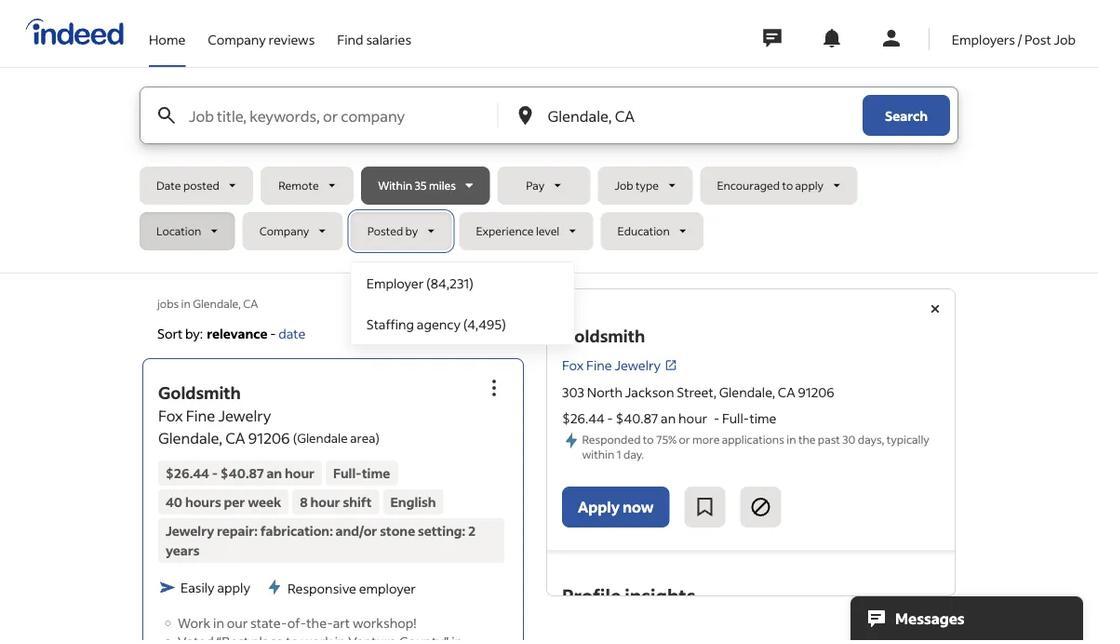 Task type: describe. For each thing, give the bounding box(es) containing it.
easily apply
[[181, 579, 250, 596]]

post
[[1025, 31, 1051, 47]]

posted by button
[[351, 212, 452, 250]]

employers
[[952, 31, 1015, 47]]

account image
[[880, 27, 902, 49]]

and/or
[[336, 522, 377, 539]]

company reviews
[[208, 31, 315, 47]]

88,726 jobs
[[433, 327, 490, 341]]

type
[[636, 178, 659, 193]]

8
[[300, 494, 308, 510]]

glendale
[[297, 430, 348, 446]]

(4,495)
[[463, 315, 506, 332]]

303 north jackson street, glendale, ca 91206
[[562, 384, 834, 401]]

search: Job title, keywords, or company text field
[[185, 87, 496, 143]]

state-
[[250, 614, 287, 631]]

date posted
[[156, 178, 219, 193]]

or
[[679, 432, 690, 446]]

encouraged to apply button
[[700, 167, 857, 205]]

date link
[[278, 325, 306, 342]]

repair:
[[217, 522, 258, 539]]

insights
[[625, 583, 695, 608]]

apply now
[[578, 497, 654, 516]]

menu inside search field
[[351, 261, 575, 345]]

35
[[415, 178, 427, 193]]

street,
[[677, 384, 717, 401]]

search
[[885, 107, 928, 124]]

salaries
[[366, 31, 411, 47]]

messages unread count 0 image
[[760, 20, 784, 57]]

pay
[[526, 178, 545, 193]]

within 35 miles button
[[361, 167, 490, 205]]

1 horizontal spatial job
[[1054, 31, 1076, 47]]

home
[[149, 31, 185, 47]]

education button
[[601, 212, 704, 250]]

reviews
[[269, 31, 315, 47]]

agency
[[417, 315, 461, 332]]

typically
[[887, 432, 929, 446]]

1 vertical spatial full-
[[333, 465, 362, 481]]

employers / post job
[[952, 31, 1076, 47]]

level
[[536, 224, 559, 238]]

english
[[390, 494, 436, 510]]

jewelry inside jewelry repair: fabrication: and/or stone setting: 2 years
[[166, 522, 214, 539]]

search button
[[863, 95, 950, 136]]

messages
[[895, 609, 965, 628]]

responded
[[582, 432, 641, 446]]

company button
[[243, 212, 343, 250]]

location
[[156, 224, 201, 238]]

date posted button
[[140, 167, 253, 205]]

1 horizontal spatial fox
[[562, 357, 584, 374]]

workshop!
[[353, 614, 417, 631]]

days,
[[858, 432, 884, 446]]

art
[[333, 614, 350, 631]]

$26.44 for $26.44 - $40.87 an hour - full-time
[[562, 410, 605, 427]]

Edit location text field
[[544, 87, 825, 143]]

$40.87 for $26.44 - $40.87 an hour - full-time
[[616, 410, 658, 427]]

find
[[337, 31, 363, 47]]

work in our state-of-the-art workshop!
[[178, 614, 417, 631]]

years
[[166, 542, 200, 559]]

date
[[156, 178, 181, 193]]

0 vertical spatial jobs
[[157, 296, 179, 310]]

employer
[[366, 275, 424, 291]]

profile
[[562, 583, 621, 608]]

to for 75%
[[643, 432, 654, 446]]

40 hours per week
[[166, 494, 281, 510]]

north
[[587, 384, 623, 401]]

none search field containing search
[[140, 87, 959, 345]]

hours
[[185, 494, 221, 510]]

fabrication:
[[260, 522, 333, 539]]

0 vertical spatial ca
[[243, 296, 258, 310]]

employer (84,231) link
[[352, 262, 574, 303]]

messages button
[[851, 597, 1083, 641]]

(
[[293, 430, 297, 446]]

encouraged
[[717, 178, 780, 193]]

fox fine jewelry
[[562, 357, 661, 374]]

fox fine jewelry link
[[562, 355, 678, 375]]

by:
[[185, 325, 203, 342]]

job type
[[615, 178, 659, 193]]

staffing
[[366, 315, 414, 332]]

in inside responded to 75% or more applications in the past 30 days, typically within 1 day.
[[787, 432, 796, 446]]

within
[[378, 178, 412, 193]]

pay button
[[497, 167, 590, 205]]

goldsmith for goldsmith fox fine jewelry glendale, ca 91206 ( glendale area )
[[158, 382, 241, 403]]

find salaries
[[337, 31, 411, 47]]

responsive
[[288, 580, 356, 596]]



Task type: vqa. For each thing, say whether or not it's contained in the screenshot.
the topmost the answer
no



Task type: locate. For each thing, give the bounding box(es) containing it.
$40.87 up the per
[[220, 465, 264, 481]]

hour up the or
[[678, 410, 707, 427]]

glendale, for goldsmith
[[158, 428, 222, 447]]

hour right 8
[[310, 494, 340, 510]]

apply
[[578, 497, 620, 516]]

- left the 'date'
[[270, 325, 276, 342]]

relevance
[[207, 325, 267, 342]]

- up 40 hours per week
[[212, 465, 218, 481]]

$26.44 up 40
[[166, 465, 209, 481]]

1 vertical spatial 91206
[[248, 428, 290, 447]]

91206 for goldsmith
[[248, 428, 290, 447]]

1 horizontal spatial $26.44
[[562, 410, 605, 427]]

0 vertical spatial $40.87
[[616, 410, 658, 427]]

0 vertical spatial $26.44
[[562, 410, 605, 427]]

$26.44 - $40.87 an hour - full-time
[[562, 410, 777, 427]]

our
[[227, 614, 248, 631]]

menu containing employer (84,231)
[[351, 261, 575, 345]]

1 horizontal spatial jobs
[[469, 327, 490, 341]]

0 vertical spatial jewelry
[[615, 357, 661, 374]]

1 vertical spatial apply
[[217, 579, 250, 596]]

30
[[842, 432, 856, 446]]

in up by:
[[181, 296, 191, 310]]

goldsmith down by:
[[158, 382, 241, 403]]

1 horizontal spatial fine
[[586, 357, 612, 374]]

within 35 miles
[[378, 178, 456, 193]]

posted by
[[367, 224, 418, 238]]

0 vertical spatial company
[[208, 31, 266, 47]]

area
[[350, 430, 375, 446]]

ca for 303
[[778, 384, 795, 401]]

notifications unread count 0 image
[[821, 27, 843, 49]]

75%
[[656, 432, 677, 446]]

91206 left (
[[248, 428, 290, 447]]

to inside responded to 75% or more applications in the past 30 days, typically within 1 day.
[[643, 432, 654, 446]]

posted
[[367, 224, 403, 238]]

not interested image
[[750, 496, 772, 518]]

ca inside goldsmith fox fine jewelry glendale, ca 91206 ( glendale area )
[[225, 428, 245, 447]]

hour for $26.44 - $40.87 an hour - full-time
[[678, 410, 707, 427]]

fox up 303
[[562, 357, 584, 374]]

1 horizontal spatial time
[[750, 410, 777, 427]]

1 horizontal spatial jewelry
[[218, 406, 271, 425]]

job inside popup button
[[615, 178, 633, 193]]

40
[[166, 494, 182, 510]]

$26.44 for $26.44 - $40.87 an hour
[[166, 465, 209, 481]]

job left type
[[615, 178, 633, 193]]

glendale,
[[193, 296, 241, 310], [719, 384, 775, 401], [158, 428, 222, 447]]

0 vertical spatial glendale,
[[193, 296, 241, 310]]

0 vertical spatial to
[[782, 178, 793, 193]]

apply inside dropdown button
[[795, 178, 824, 193]]

0 horizontal spatial apply
[[217, 579, 250, 596]]

the-
[[306, 614, 333, 631]]

/
[[1018, 31, 1022, 47]]

easily
[[181, 579, 215, 596]]

0 horizontal spatial time
[[362, 465, 390, 481]]

experience
[[476, 224, 534, 238]]

setting:
[[418, 522, 465, 539]]

0 horizontal spatial to
[[643, 432, 654, 446]]

jewelry up jackson
[[615, 357, 661, 374]]

91206 up the
[[798, 384, 834, 401]]

fine up north
[[586, 357, 612, 374]]

)
[[375, 430, 380, 446]]

1 vertical spatial goldsmith
[[158, 382, 241, 403]]

jewelry up years
[[166, 522, 214, 539]]

time
[[750, 410, 777, 427], [362, 465, 390, 481]]

goldsmith fox fine jewelry glendale, ca 91206 ( glendale area )
[[158, 382, 380, 447]]

91206 inside goldsmith fox fine jewelry glendale, ca 91206 ( glendale area )
[[248, 428, 290, 447]]

job type button
[[598, 167, 693, 205]]

fox
[[562, 357, 584, 374], [158, 406, 183, 425]]

full- up shift
[[333, 465, 362, 481]]

jewelry down goldsmith 'button'
[[218, 406, 271, 425]]

0 horizontal spatial $40.87
[[220, 465, 264, 481]]

1 vertical spatial $26.44
[[166, 465, 209, 481]]

jobs left help icon
[[469, 327, 490, 341]]

0 vertical spatial time
[[750, 410, 777, 427]]

glendale, up sort by: relevance - date
[[193, 296, 241, 310]]

2 horizontal spatial jewelry
[[615, 357, 661, 374]]

0 horizontal spatial full-
[[333, 465, 362, 481]]

1 horizontal spatial an
[[661, 410, 676, 427]]

1 horizontal spatial in
[[213, 614, 224, 631]]

job right post
[[1054, 31, 1076, 47]]

None search field
[[140, 87, 959, 345]]

91206
[[798, 384, 834, 401], [248, 428, 290, 447]]

week
[[248, 494, 281, 510]]

to left 75%
[[643, 432, 654, 446]]

1 horizontal spatial 91206
[[798, 384, 834, 401]]

apply now button
[[562, 487, 669, 528]]

$40.87 down jackson
[[616, 410, 658, 427]]

0 horizontal spatial fox
[[158, 406, 183, 425]]

0 vertical spatial full-
[[722, 410, 750, 427]]

close job details image
[[924, 298, 946, 320]]

$40.87
[[616, 410, 658, 427], [220, 465, 264, 481]]

remote
[[279, 178, 319, 193]]

an for $26.44 - $40.87 an hour - full-time
[[661, 410, 676, 427]]

1 horizontal spatial $40.87
[[616, 410, 658, 427]]

time up shift
[[362, 465, 390, 481]]

to inside dropdown button
[[782, 178, 793, 193]]

1 vertical spatial time
[[362, 465, 390, 481]]

an up 75%
[[661, 410, 676, 427]]

1 vertical spatial glendale,
[[719, 384, 775, 401]]

home link
[[149, 0, 185, 63]]

0 horizontal spatial job
[[615, 178, 633, 193]]

$40.87 for $26.44 - $40.87 an hour
[[220, 465, 264, 481]]

within
[[582, 447, 614, 462]]

0 horizontal spatial 91206
[[248, 428, 290, 447]]

jewelry repair: fabrication: and/or stone setting: 2 years
[[166, 522, 476, 559]]

goldsmith
[[562, 325, 645, 347], [158, 382, 241, 403]]

fine down goldsmith 'button'
[[186, 406, 215, 425]]

day.
[[624, 447, 644, 462]]

0 horizontal spatial in
[[181, 296, 191, 310]]

experience level
[[476, 224, 559, 238]]

in left our
[[213, 614, 224, 631]]

8 hour shift
[[300, 494, 372, 510]]

1 vertical spatial to
[[643, 432, 654, 446]]

posted
[[183, 178, 219, 193]]

0 vertical spatial fox
[[562, 357, 584, 374]]

per
[[224, 494, 245, 510]]

1 vertical spatial jobs
[[469, 327, 490, 341]]

jewelry inside goldsmith fox fine jewelry glendale, ca 91206 ( glendale area )
[[218, 406, 271, 425]]

$26.44 - $40.87 an hour
[[166, 465, 315, 481]]

save this job image
[[694, 496, 716, 518]]

1 vertical spatial an
[[267, 465, 282, 481]]

glendale, up applications
[[719, 384, 775, 401]]

91206 for 303
[[798, 384, 834, 401]]

1 vertical spatial company
[[259, 224, 309, 238]]

jobs up the sort
[[157, 296, 179, 310]]

company left reviews
[[208, 31, 266, 47]]

2 vertical spatial hour
[[310, 494, 340, 510]]

0 horizontal spatial jobs
[[157, 296, 179, 310]]

jobs
[[157, 296, 179, 310], [469, 327, 490, 341]]

- up more
[[714, 410, 720, 427]]

0 vertical spatial apply
[[795, 178, 824, 193]]

past
[[818, 432, 840, 446]]

job actions menu is collapsed image
[[483, 377, 505, 399]]

hour up 8
[[285, 465, 315, 481]]

to for apply
[[782, 178, 793, 193]]

an for $26.44 - $40.87 an hour
[[267, 465, 282, 481]]

hour for $26.44 - $40.87 an hour
[[285, 465, 315, 481]]

responsive employer
[[288, 580, 416, 596]]

hour
[[678, 410, 707, 427], [285, 465, 315, 481], [310, 494, 340, 510]]

1 horizontal spatial apply
[[795, 178, 824, 193]]

company for company
[[259, 224, 309, 238]]

0 horizontal spatial fine
[[186, 406, 215, 425]]

jobs in glendale, ca
[[157, 296, 258, 310]]

(84,231)
[[426, 275, 474, 291]]

0 vertical spatial goldsmith
[[562, 325, 645, 347]]

employer
[[359, 580, 416, 596]]

ca for goldsmith
[[225, 428, 245, 447]]

1
[[617, 447, 621, 462]]

2 vertical spatial glendale,
[[158, 428, 222, 447]]

ca up applications
[[778, 384, 795, 401]]

ca up $26.44 - $40.87 an hour
[[225, 428, 245, 447]]

apply
[[795, 178, 824, 193], [217, 579, 250, 596]]

now
[[623, 497, 654, 516]]

0 vertical spatial fine
[[586, 357, 612, 374]]

0 vertical spatial an
[[661, 410, 676, 427]]

2 vertical spatial jewelry
[[166, 522, 214, 539]]

1 horizontal spatial to
[[782, 178, 793, 193]]

employers / post job link
[[952, 0, 1076, 63]]

303
[[562, 384, 584, 401]]

find salaries link
[[337, 0, 411, 63]]

time up applications
[[750, 410, 777, 427]]

in
[[181, 296, 191, 310], [787, 432, 796, 446], [213, 614, 224, 631]]

glendale, down goldsmith 'button'
[[158, 428, 222, 447]]

1 horizontal spatial full-
[[722, 410, 750, 427]]

1 vertical spatial job
[[615, 178, 633, 193]]

goldsmith for goldsmith
[[562, 325, 645, 347]]

company down remote
[[259, 224, 309, 238]]

location button
[[140, 212, 235, 250]]

0 horizontal spatial $26.44
[[166, 465, 209, 481]]

sort by: relevance - date
[[157, 325, 306, 342]]

0 vertical spatial job
[[1054, 31, 1076, 47]]

job
[[1054, 31, 1076, 47], [615, 178, 633, 193]]

-
[[270, 325, 276, 342], [607, 410, 613, 427], [714, 410, 720, 427], [212, 465, 218, 481]]

fox down goldsmith 'button'
[[158, 406, 183, 425]]

full- up applications
[[722, 410, 750, 427]]

employer (84,231)
[[366, 275, 474, 291]]

in left the
[[787, 432, 796, 446]]

glendale, inside goldsmith fox fine jewelry glendale, ca 91206 ( glendale area )
[[158, 428, 222, 447]]

0 vertical spatial hour
[[678, 410, 707, 427]]

1 vertical spatial $40.87
[[220, 465, 264, 481]]

company reviews link
[[208, 0, 315, 63]]

- up responded
[[607, 410, 613, 427]]

to right encouraged
[[782, 178, 793, 193]]

$26.44 down 303
[[562, 410, 605, 427]]

1 vertical spatial hour
[[285, 465, 315, 481]]

remote button
[[261, 167, 354, 205]]

shift
[[343, 494, 372, 510]]

in for work in our state-of-the-art workshop!
[[213, 614, 224, 631]]

company inside popup button
[[259, 224, 309, 238]]

2 vertical spatial in
[[213, 614, 224, 631]]

0 vertical spatial in
[[181, 296, 191, 310]]

encouraged to apply
[[717, 178, 824, 193]]

profile insights
[[562, 583, 695, 608]]

staffing agency (4,495) link
[[352, 303, 574, 344]]

apply up our
[[217, 579, 250, 596]]

1 horizontal spatial goldsmith
[[562, 325, 645, 347]]

stone
[[380, 522, 415, 539]]

2
[[468, 522, 476, 539]]

glendale, for 303
[[719, 384, 775, 401]]

help icon image
[[494, 327, 509, 342]]

1 vertical spatial fox
[[158, 406, 183, 425]]

ca up the relevance
[[243, 296, 258, 310]]

sort
[[157, 325, 183, 342]]

in for jobs in glendale, ca
[[181, 296, 191, 310]]

an up week
[[267, 465, 282, 481]]

1 vertical spatial jewelry
[[218, 406, 271, 425]]

apply right encouraged
[[795, 178, 824, 193]]

0 horizontal spatial jewelry
[[166, 522, 214, 539]]

goldsmith up the fox fine jewelry
[[562, 325, 645, 347]]

experience level button
[[459, 212, 593, 250]]

fox inside goldsmith fox fine jewelry glendale, ca 91206 ( glendale area )
[[158, 406, 183, 425]]

0 vertical spatial 91206
[[798, 384, 834, 401]]

menu
[[351, 261, 575, 345]]

1 vertical spatial fine
[[186, 406, 215, 425]]

0 horizontal spatial goldsmith
[[158, 382, 241, 403]]

goldsmith inside goldsmith fox fine jewelry glendale, ca 91206 ( glendale area )
[[158, 382, 241, 403]]

company for company reviews
[[208, 31, 266, 47]]

1 vertical spatial ca
[[778, 384, 795, 401]]

2 vertical spatial ca
[[225, 428, 245, 447]]

2 horizontal spatial in
[[787, 432, 796, 446]]

the
[[798, 432, 816, 446]]

0 horizontal spatial an
[[267, 465, 282, 481]]

1 vertical spatial in
[[787, 432, 796, 446]]

fine inside goldsmith fox fine jewelry glendale, ca 91206 ( glendale area )
[[186, 406, 215, 425]]



